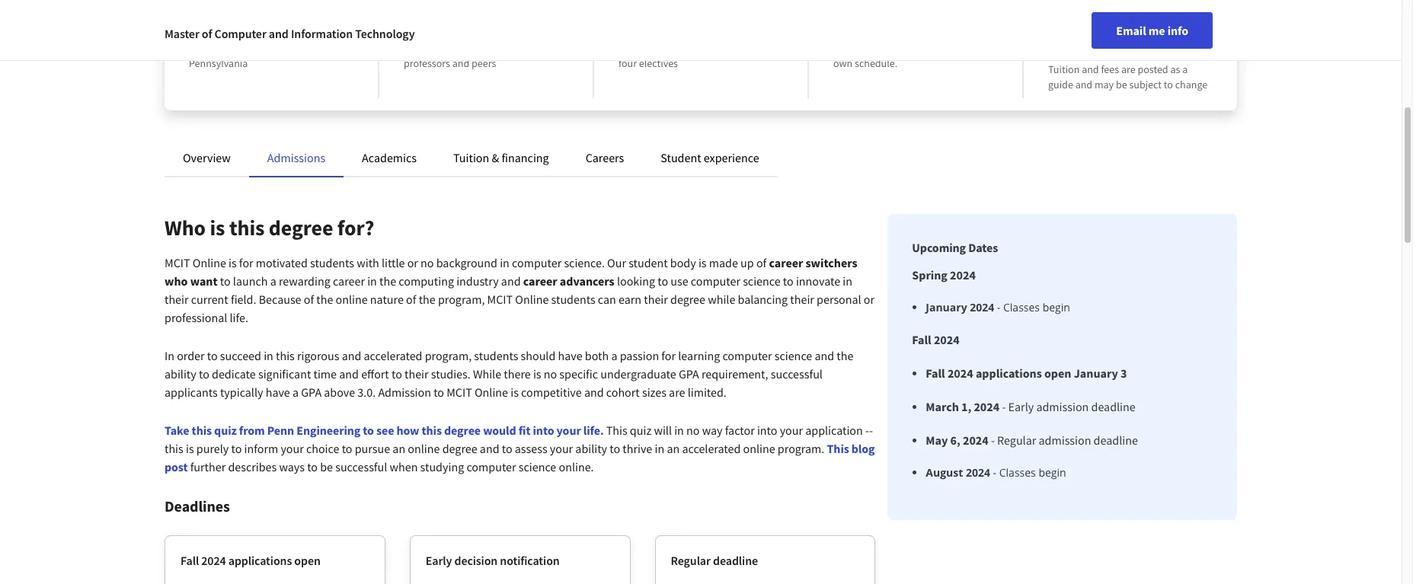Task type: locate. For each thing, give the bounding box(es) containing it.
accelerated up 'effort'
[[364, 348, 423, 364]]

0 horizontal spatial accelerated
[[364, 348, 423, 364]]

of inside accredited diploma offered by university of pennsylvania
[[284, 41, 293, 55]]

computer up "requirement,"
[[723, 348, 772, 364]]

list item
[[926, 300, 1139, 316], [926, 465, 1139, 481]]

computer up looking to use computer science to innovate in their current field. because of the online nature of the program, mcit online students can earn their degree while balancing their personal or professional life.
[[512, 255, 562, 271]]

1 vertical spatial students
[[552, 292, 596, 307]]

fall for fall 2024
[[913, 332, 932, 348]]

1 horizontal spatial tuition
[[1049, 62, 1080, 76]]

2 list item from the top
[[926, 465, 1139, 481]]

little
[[382, 255, 405, 271]]

career right rewarding
[[333, 274, 365, 289]]

experience
[[704, 150, 760, 165]]

balancing
[[738, 292, 788, 307]]

the
[[380, 274, 396, 289], [317, 292, 333, 307], [419, 292, 436, 307], [837, 348, 854, 364]]

successful
[[771, 367, 823, 382], [335, 460, 387, 475]]

an down will
[[667, 441, 680, 457]]

0 vertical spatial tuition
[[1049, 62, 1080, 76]]

online inside looking to use computer science to innovate in their current field. because of the online nature of the program, mcit online students can earn their degree while balancing their personal or professional life.
[[515, 292, 549, 307]]

life. inside looking to use computer science to innovate in their current field. because of the online nature of the program, mcit online students can earn their degree while balancing their personal or professional life.
[[230, 310, 248, 325]]

gpa down "learning"
[[679, 367, 699, 382]]

dates
[[969, 240, 999, 255]]

1 vertical spatial be
[[320, 460, 333, 475]]

0 vertical spatial begin
[[1043, 300, 1071, 315]]

open for fall 2024 applications open january 3
[[1045, 366, 1072, 381]]

with left little
[[357, 255, 379, 271]]

6,
[[951, 433, 961, 448]]

begin down 'may 6, 2024 - regular admission deadline'
[[1039, 466, 1067, 480]]

limited.
[[688, 385, 727, 400]]

degree left "on"
[[919, 41, 950, 55]]

to launch a rewarding career in the computing industry and career advancers
[[218, 274, 615, 289]]

list containing fall 2024 applications open january 3
[[919, 364, 1139, 481]]

2024 down january 2024 - classes begin
[[934, 332, 960, 348]]

1 vertical spatial applications
[[228, 553, 292, 569]]

1 horizontal spatial successful
[[771, 367, 823, 382]]

1 vertical spatial classes
[[1000, 466, 1036, 480]]

rewarding
[[279, 274, 331, 289]]

is inside this quiz will in no way factor into your application -- this is purely to inform your choice to pursue an online degree and to assess your ability to thrive in an accelerated online program.
[[186, 441, 194, 457]]

2024 right august
[[966, 466, 991, 480]]

admissions link
[[267, 150, 326, 165]]

2 vertical spatial mcit
[[447, 385, 472, 400]]

1 vertical spatial open
[[294, 553, 321, 569]]

january
[[926, 300, 968, 315], [1074, 366, 1119, 381]]

0 horizontal spatial successful
[[335, 460, 387, 475]]

an up when
[[393, 441, 406, 457]]

into right factor on the right of page
[[758, 423, 778, 438]]

3.0.
[[358, 385, 376, 400]]

accredited
[[189, 20, 258, 39]]

and left may
[[1076, 78, 1093, 91]]

and up above
[[339, 367, 359, 382]]

this inside in order to succeed in this rigorous and accelerated program, students should have both a passion for learning computer science and the ability to dedicate significant time and effort to their studies. while there is no specific undergraduate gpa requirement, successful applicants typically have a gpa above 3.0. admission to mcit online is competitive and cohort sizes are limited.
[[276, 348, 295, 364]]

1 vertical spatial successful
[[335, 460, 387, 475]]

0 horizontal spatial students
[[310, 255, 354, 271]]

january down the spring 2024
[[926, 300, 968, 315]]

and down group
[[453, 56, 470, 70]]

schedule.
[[855, 56, 898, 70]]

begin up fall 2024 applications open january 3
[[1043, 300, 1071, 315]]

no up computing
[[421, 255, 434, 271]]

0 horizontal spatial or
[[408, 255, 418, 271]]

no inside in order to succeed in this rigorous and accelerated program, students should have both a passion for learning computer science and the ability to dedicate significant time and effort to their studies. while there is no specific undergraduate gpa requirement, successful applicants typically have a gpa above 3.0. admission to mcit online is competitive and cohort sizes are limited.
[[544, 367, 557, 382]]

2024 for august 2024 - classes begin
[[966, 466, 991, 480]]

january left 3
[[1074, 366, 1119, 381]]

0 horizontal spatial online
[[193, 255, 226, 271]]

online left nature
[[336, 292, 368, 307]]

1 horizontal spatial january
[[1074, 366, 1119, 381]]

tuition
[[1049, 62, 1080, 76], [454, 150, 490, 165]]

to right choice
[[342, 441, 352, 457]]

no
[[421, 255, 434, 271], [544, 367, 557, 382], [687, 423, 700, 438]]

for up launch
[[239, 255, 254, 271]]

1 vertical spatial mcit
[[487, 292, 513, 307]]

on
[[952, 41, 963, 55]]

science down balancing
[[775, 348, 813, 364]]

2024 right 1,
[[974, 399, 1000, 415]]

0 horizontal spatial early
[[426, 553, 452, 569]]

0 horizontal spatial online
[[336, 292, 368, 307]]

0 horizontal spatial an
[[393, 441, 406, 457]]

0 horizontal spatial with
[[357, 255, 379, 271]]

quiz up 'thrive'
[[630, 423, 652, 438]]

and
[[269, 26, 289, 41], [765, 41, 782, 55], [453, 56, 470, 70], [1082, 62, 1100, 76], [1076, 78, 1093, 91], [501, 274, 521, 289], [342, 348, 362, 364], [815, 348, 835, 364], [339, 367, 359, 382], [584, 385, 604, 400], [480, 441, 500, 457]]

january 2024 - classes begin
[[926, 300, 1071, 315]]

1 list item from the top
[[926, 300, 1139, 316]]

successful down pursue
[[335, 460, 387, 475]]

1 horizontal spatial for
[[662, 348, 676, 364]]

their
[[165, 292, 189, 307], [644, 292, 668, 307], [791, 292, 815, 307], [405, 367, 429, 382]]

degree up studying
[[443, 441, 478, 457]]

0 vertical spatial mcit
[[165, 255, 190, 271]]

0 vertical spatial regular
[[998, 433, 1037, 448]]

regular deadline button
[[671, 552, 860, 585]]

1 horizontal spatial open
[[1045, 366, 1072, 381]]

who is this degree for?
[[165, 214, 375, 242]]

1 horizontal spatial ability
[[576, 441, 608, 457]]

10
[[619, 41, 629, 55]]

admission down march 1, 2024 - early admission deadline
[[1039, 433, 1092, 448]]

into inside this quiz will in no way factor into your application -- this is purely to inform your choice to pursue an online degree and to assess your ability to thrive in an accelerated online program.
[[758, 423, 778, 438]]

overview
[[183, 150, 231, 165]]

applications for fall 2024 applications open january 3
[[976, 366, 1042, 381]]

undergraduate
[[601, 367, 677, 382]]

computer inside in order to succeed in this rigorous and accelerated program, students should have both a passion for learning computer science and the ability to dedicate significant time and effort to their studies. while there is no specific undergraduate gpa requirement, successful applicants typically have a gpa above 3.0. admission to mcit online is competitive and cohort sizes are limited.
[[723, 348, 772, 364]]

and right the industry
[[501, 274, 521, 289]]

0 vertical spatial program,
[[438, 292, 485, 307]]

0 vertical spatial are
[[1122, 62, 1136, 76]]

online.
[[559, 460, 594, 475]]

this for blog
[[827, 441, 850, 457]]

0 vertical spatial science
[[743, 274, 781, 289]]

deadlines
[[165, 497, 230, 516]]

the down personal
[[837, 348, 854, 364]]

career up innovate
[[769, 255, 804, 271]]

earn
[[619, 292, 642, 307]]

1 horizontal spatial quiz
[[630, 423, 652, 438]]

or
[[408, 255, 418, 271], [864, 292, 875, 307]]

1 horizontal spatial no
[[544, 367, 557, 382]]

computer
[[512, 255, 562, 271], [691, 274, 741, 289], [723, 348, 772, 364], [467, 460, 516, 475]]

0 horizontal spatial into
[[533, 423, 554, 438]]

1 courses from the left
[[632, 41, 666, 55]]

current
[[191, 292, 228, 307]]

degree inside this quiz will in no way factor into your application -- this is purely to inform your choice to pursue an online degree and to assess your ability to thrive in an accelerated online program.
[[443, 441, 478, 457]]

and down 'would'
[[480, 441, 500, 457]]

deadline
[[1092, 399, 1136, 415], [1094, 433, 1139, 448], [713, 553, 758, 569]]

career inside career switchers who want
[[769, 255, 804, 271]]

open inside list
[[1045, 366, 1072, 381]]

successful inside in order to succeed in this rigorous and accelerated program, students should have both a passion for learning computer science and the ability to dedicate significant time and effort to their studies. while there is no specific undergraduate gpa requirement, successful applicants typically have a gpa above 3.0. admission to mcit online is competitive and cohort sizes are limited.
[[771, 367, 823, 382]]

for inside in order to succeed in this rigorous and accelerated program, students should have both a passion for learning computer science and the ability to dedicate significant time and effort to their studies. while there is no specific undergraduate gpa requirement, successful applicants typically have a gpa above 3.0. admission to mcit online is competitive and cohort sizes are limited.
[[662, 348, 676, 364]]

2 horizontal spatial mcit
[[487, 292, 513, 307]]

effort
[[361, 367, 389, 382]]

online inside looking to use computer science to innovate in their current field. because of the online nature of the program, mcit online students can earn their degree while balancing their personal or professional life.
[[336, 292, 368, 307]]

further describes ways to be successful when studying computer science online.
[[188, 460, 594, 475]]

1 vertical spatial fall
[[926, 366, 946, 381]]

open for fall 2024 applications open
[[294, 553, 321, 569]]

fall inside button
[[181, 553, 199, 569]]

email me info
[[1117, 23, 1189, 38]]

applications inside list
[[976, 366, 1042, 381]]

early left decision
[[426, 553, 452, 569]]

0 vertical spatial list item
[[926, 300, 1139, 316]]

time
[[314, 367, 337, 382]]

1 horizontal spatial courses
[[729, 41, 763, 55]]

the down computing
[[419, 292, 436, 307]]

0 horizontal spatial are
[[669, 385, 686, 400]]

tuition left the &
[[454, 150, 490, 165]]

nature
[[370, 292, 404, 307]]

2 horizontal spatial students
[[552, 292, 596, 307]]

in up personal
[[843, 274, 853, 289]]

no up competitive
[[544, 367, 557, 382]]

2024 for fall 2024
[[934, 332, 960, 348]]

early
[[1009, 399, 1034, 415], [426, 553, 452, 569]]

2024 for spring 2024
[[950, 268, 976, 283]]

science up balancing
[[743, 274, 781, 289]]

in up significant
[[264, 348, 273, 364]]

2 horizontal spatial online
[[515, 292, 549, 307]]

the inside in order to succeed in this rigorous and accelerated program, students should have both a passion for learning computer science and the ability to dedicate significant time and effort to their studies. while there is no specific undergraduate gpa requirement, successful applicants typically have a gpa above 3.0. admission to mcit online is competitive and cohort sizes are limited.
[[837, 348, 854, 364]]

group
[[449, 41, 476, 55]]

2 horizontal spatial an
[[856, 41, 868, 55]]

$3,330
[[1049, 20, 1092, 39]]

mcit inside looking to use computer science to innovate in their current field. because of the online nature of the program, mcit online students can earn their degree while balancing their personal or professional life.
[[487, 292, 513, 307]]

1 horizontal spatial be
[[1116, 78, 1128, 91]]

0 vertical spatial life.
[[230, 310, 248, 325]]

of down "to launch a rewarding career in the computing industry and career advancers"
[[406, 292, 416, 307]]

this up significant
[[276, 348, 295, 364]]

degree inside looking to use computer science to innovate in their current field. because of the online nature of the program, mcit online students can earn their degree while balancing their personal or professional life.
[[671, 292, 706, 307]]

1 vertical spatial for
[[662, 348, 676, 364]]

degree up motivated
[[269, 214, 333, 242]]

professors
[[404, 56, 450, 70]]

1 vertical spatial ability
[[576, 441, 608, 457]]

0 vertical spatial classes
[[1004, 300, 1040, 315]]

ability down "order"
[[165, 367, 196, 382]]

list item down 'may 6, 2024 - regular admission deadline'
[[926, 465, 1139, 481]]

classes inside list
[[1000, 466, 1036, 480]]

early down fall 2024 applications open january 3
[[1009, 399, 1034, 415]]

this for quiz
[[606, 423, 628, 438]]

1 horizontal spatial accelerated
[[682, 441, 741, 457]]

1 vertical spatial begin
[[1039, 466, 1067, 480]]

science inside in order to succeed in this rigorous and accelerated program, students should have both a passion for learning computer science and the ability to dedicate significant time and effort to their studies. while there is no specific undergraduate gpa requirement, successful applicants typically have a gpa above 3.0. admission to mcit online is competitive and cohort sizes are limited.
[[775, 348, 813, 364]]

early decision notification button
[[426, 552, 615, 585]]

with right discussions
[[531, 41, 551, 55]]

use
[[671, 274, 689, 289]]

0 vertical spatial have
[[558, 348, 583, 364]]

this inside this blog post
[[827, 441, 850, 457]]

0 vertical spatial accelerated
[[364, 348, 423, 364]]

computer up the while
[[691, 274, 741, 289]]

there
[[504, 367, 531, 382]]

$150
[[1049, 41, 1080, 60]]

2 into from the left
[[758, 423, 778, 438]]

of down diploma
[[284, 41, 293, 55]]

science
[[743, 274, 781, 289], [775, 348, 813, 364], [519, 460, 557, 475]]

2 vertical spatial fall
[[181, 553, 199, 569]]

peers
[[472, 56, 496, 70]]

classes
[[1004, 300, 1040, 315], [1000, 466, 1036, 480]]

degree down the use
[[671, 292, 706, 307]]

industry
[[457, 274, 499, 289]]

or right personal
[[864, 292, 875, 307]]

tuition inside $3,330 usd/course + $150 usd fee tuition and fees are posted as a guide and may be subject to change
[[1049, 62, 1080, 76]]

open
[[1045, 366, 1072, 381], [294, 553, 321, 569]]

have
[[558, 348, 583, 364], [266, 385, 290, 400]]

this up motivated
[[229, 214, 265, 242]]

1 horizontal spatial online
[[475, 385, 508, 400]]

begin for january 2024 - classes begin
[[1043, 300, 1071, 315]]

list
[[919, 364, 1139, 481]]

mcit down the industry
[[487, 292, 513, 307]]

field.
[[231, 292, 256, 307]]

1 vertical spatial no
[[544, 367, 557, 382]]

0 horizontal spatial for
[[239, 255, 254, 271]]

of
[[202, 26, 212, 41], [284, 41, 293, 55], [757, 255, 767, 271], [304, 292, 314, 307], [406, 292, 416, 307]]

program,
[[438, 292, 485, 307], [425, 348, 472, 364]]

1 vertical spatial have
[[266, 385, 290, 400]]

their inside in order to succeed in this rigorous and accelerated program, students should have both a passion for learning computer science and the ability to dedicate significant time and effort to their studies. while there is no specific undergraduate gpa requirement, successful applicants typically have a gpa above 3.0. admission to mcit online is competitive and cohort sizes are limited.
[[405, 367, 429, 382]]

1 horizontal spatial this
[[827, 441, 850, 457]]

1 vertical spatial admission
[[1039, 433, 1092, 448]]

fall for fall 2024 applications open january 3
[[926, 366, 946, 381]]

accredited diploma offered by university of pennsylvania
[[189, 20, 315, 70]]

online down career switchers who want
[[515, 292, 549, 307]]

students up rewarding
[[310, 255, 354, 271]]

1 vertical spatial list item
[[926, 465, 1139, 481]]

classes up fall 2024 applications open january 3
[[1004, 300, 1040, 315]]

2024 down deadlines
[[201, 553, 226, 569]]

science inside looking to use computer science to innovate in their current field. because of the online nature of the program, mcit online students can earn their degree while balancing their personal or professional life.
[[743, 274, 781, 289]]

0 vertical spatial or
[[408, 255, 418, 271]]

are inside in order to succeed in this rigorous and accelerated program, students should have both a passion for learning computer science and the ability to dedicate significant time and effort to their studies. while there is no specific undergraduate gpa requirement, successful applicants typically have a gpa above 3.0. admission to mcit online is competitive and cohort sizes are limited.
[[669, 385, 686, 400]]

accelerated inside this quiz will in no way factor into your application -- this is purely to inform your choice to pursue an online degree and to assess your ability to thrive in an accelerated online program.
[[682, 441, 741, 457]]

january inside list
[[1074, 366, 1119, 381]]

1 horizontal spatial or
[[864, 292, 875, 307]]

0 vertical spatial with
[[531, 41, 551, 55]]

accelerated
[[364, 348, 423, 364], [682, 441, 741, 457]]

fall 2024 applications open january 3
[[926, 366, 1128, 381]]

to up admission
[[392, 367, 402, 382]]

fall for fall 2024 applications open
[[181, 553, 199, 569]]

0 horizontal spatial mcit
[[165, 255, 190, 271]]

0 horizontal spatial ability
[[165, 367, 196, 382]]

program, down the industry
[[438, 292, 485, 307]]

tuition up guide
[[1049, 62, 1080, 76]]

0 vertical spatial ability
[[165, 367, 196, 382]]

0 vertical spatial this
[[606, 423, 628, 438]]

1 vertical spatial deadline
[[1094, 433, 1139, 448]]

2024 up 1,
[[948, 366, 974, 381]]

1 vertical spatial online
[[515, 292, 549, 307]]

factor
[[725, 423, 755, 438]]

0 horizontal spatial this
[[606, 423, 628, 438]]

when
[[390, 460, 418, 475]]

0 horizontal spatial applications
[[228, 553, 292, 569]]

no inside this quiz will in no way factor into your application -- this is purely to inform your choice to pursue an online degree and to assess your ability to thrive in an accelerated online program.
[[687, 423, 700, 438]]

0 vertical spatial successful
[[771, 367, 823, 382]]

program, up the studies. on the bottom
[[425, 348, 472, 364]]

list item containing august 2024
[[926, 465, 1139, 481]]

mcit down the studies. on the bottom
[[447, 385, 472, 400]]

while
[[473, 367, 502, 382]]

email
[[1117, 23, 1147, 38]]

1 horizontal spatial gpa
[[679, 367, 699, 382]]

in up nature
[[367, 274, 377, 289]]

0 horizontal spatial january
[[926, 300, 968, 315]]

or up "to launch a rewarding career in the computing industry and career advancers"
[[408, 255, 418, 271]]

to down as
[[1164, 78, 1174, 91]]

2 quiz from the left
[[630, 423, 652, 438]]

1 quiz from the left
[[214, 423, 237, 438]]

students inside looking to use computer science to innovate in their current field. because of the online nature of the program, mcit online students can earn their degree while balancing their personal or professional life.
[[552, 292, 596, 307]]

overview link
[[183, 150, 231, 165]]

mcit up who
[[165, 255, 190, 271]]

this down application
[[827, 441, 850, 457]]

in inside in order to succeed in this rigorous and accelerated program, students should have both a passion for learning computer science and the ability to dedicate significant time and effort to their studies. while there is no specific undergraduate gpa requirement, successful applicants typically have a gpa above 3.0. admission to mcit online is competitive and cohort sizes are limited.
[[264, 348, 273, 364]]

gpa down time
[[301, 385, 322, 400]]

1 horizontal spatial regular
[[998, 433, 1037, 448]]

their down innovate
[[791, 292, 815, 307]]

0 vertical spatial students
[[310, 255, 354, 271]]

0 horizontal spatial quiz
[[214, 423, 237, 438]]

0 horizontal spatial no
[[421, 255, 434, 271]]

pennsylvania
[[189, 56, 248, 70]]

and right core
[[765, 41, 782, 55]]

applications
[[976, 366, 1042, 381], [228, 553, 292, 569]]

an
[[856, 41, 868, 55], [393, 441, 406, 457], [667, 441, 680, 457]]

online
[[193, 255, 226, 271], [515, 292, 549, 307], [475, 385, 508, 400]]

computer down 'would'
[[467, 460, 516, 475]]

1 vertical spatial accelerated
[[682, 441, 741, 457]]

and inside 10 courses total, six core courses and four electives
[[765, 41, 782, 55]]

2024 for fall 2024 applications open january 3
[[948, 366, 974, 381]]

students up while
[[474, 348, 519, 364]]

2024 for january 2024 - classes begin
[[970, 300, 995, 315]]

their up admission
[[405, 367, 429, 382]]

applications inside fall 2024 applications open button
[[228, 553, 292, 569]]

change
[[1176, 78, 1208, 91]]

0 vertical spatial deadline
[[1092, 399, 1136, 415]]

2 horizontal spatial no
[[687, 423, 700, 438]]

+
[[1172, 20, 1180, 39]]

online down while
[[475, 385, 508, 400]]

1 vertical spatial science
[[775, 348, 813, 364]]

have down significant
[[266, 385, 290, 400]]

0 vertical spatial january
[[926, 300, 968, 315]]

careers
[[586, 150, 624, 165]]

1 horizontal spatial students
[[474, 348, 519, 364]]

1 vertical spatial regular
[[671, 553, 711, 569]]

open inside button
[[294, 553, 321, 569]]

quiz
[[214, 423, 237, 438], [630, 423, 652, 438]]

program, inside looking to use computer science to innovate in their current field. because of the online nature of the program, mcit online students can earn their degree while balancing their personal or professional life.
[[438, 292, 485, 307]]

0 vertical spatial gpa
[[679, 367, 699, 382]]

online
[[336, 292, 368, 307], [408, 441, 440, 457], [744, 441, 776, 457]]

1 vertical spatial program,
[[425, 348, 472, 364]]

life. down field.
[[230, 310, 248, 325]]

online inside in order to succeed in this rigorous and accelerated program, students should have both a passion for learning computer science and the ability to dedicate significant time and effort to their studies. while there is no specific undergraduate gpa requirement, successful applicants typically have a gpa above 3.0. admission to mcit online is competitive and cohort sizes are limited.
[[475, 385, 508, 400]]

1 into from the left
[[533, 423, 554, 438]]

1 horizontal spatial mcit
[[447, 385, 472, 400]]

degree
[[919, 41, 950, 55], [269, 214, 333, 242], [671, 292, 706, 307], [444, 423, 481, 438], [443, 441, 478, 457]]

1 horizontal spatial career
[[523, 274, 558, 289]]

0 horizontal spatial life.
[[230, 310, 248, 325]]

university
[[237, 41, 282, 55]]

this inside this quiz will in no way factor into your application -- this is purely to inform your choice to pursue an online degree and to assess your ability to thrive in an accelerated online program.
[[606, 423, 628, 438]]

0 vertical spatial early
[[1009, 399, 1034, 415]]

0 vertical spatial open
[[1045, 366, 1072, 381]]

accelerated inside in order to succeed in this rigorous and accelerated program, students should have both a passion for learning computer science and the ability to dedicate significant time and effort to their studies. while there is no specific undergraduate gpa requirement, successful applicants typically have a gpa above 3.0. admission to mcit online is competitive and cohort sizes are limited.
[[364, 348, 423, 364]]

0 vertical spatial be
[[1116, 78, 1128, 91]]

2024 inside fall 2024 applications open button
[[201, 553, 226, 569]]



Task type: describe. For each thing, give the bounding box(es) containing it.
and right computer
[[269, 26, 289, 41]]

to up applicants
[[199, 367, 209, 382]]

regular deadline
[[671, 553, 758, 569]]

to left innovate
[[783, 274, 794, 289]]

earn
[[834, 41, 854, 55]]

passion
[[620, 348, 659, 364]]

march
[[926, 399, 959, 415]]

upcoming
[[913, 240, 966, 255]]

fees
[[1102, 62, 1120, 76]]

quiz inside this quiz will in no way factor into your application -- this is purely to inform your choice to pursue an online degree and to assess your ability to thrive in an accelerated online program.
[[630, 423, 652, 438]]

further
[[190, 460, 226, 475]]

taught
[[404, 20, 449, 39]]

list item containing january 2024
[[926, 300, 1139, 316]]

applications for fall 2024 applications open
[[228, 553, 292, 569]]

studying
[[420, 460, 464, 475]]

to left 'thrive'
[[610, 441, 621, 457]]

this right how
[[422, 423, 442, 438]]

computer inside looking to use computer science to innovate in their current field. because of the online nature of the program, mcit online students can earn their degree while balancing their personal or professional life.
[[691, 274, 741, 289]]

applicants
[[165, 385, 218, 400]]

to inside $3,330 usd/course + $150 usd fee tuition and fees are posted as a guide and may be subject to change
[[1164, 78, 1174, 91]]

me
[[1149, 23, 1166, 38]]

purely
[[196, 441, 229, 457]]

sizes
[[642, 385, 667, 400]]

0 horizontal spatial be
[[320, 460, 333, 475]]

up
[[741, 255, 754, 271]]

master
[[165, 26, 200, 41]]

0 horizontal spatial gpa
[[301, 385, 322, 400]]

in right will
[[675, 423, 684, 438]]

cohort
[[606, 385, 640, 400]]

fall 2024
[[913, 332, 960, 348]]

take this quiz from penn engineering to see how this degree would fit into your life.
[[165, 423, 606, 438]]

guide
[[1049, 78, 1074, 91]]

is right who
[[210, 214, 225, 242]]

describes
[[228, 460, 277, 475]]

earn an ivy league degree on your own schedule.
[[834, 41, 986, 70]]

engineering
[[297, 423, 361, 438]]

launch
[[233, 274, 268, 289]]

admissions
[[267, 150, 326, 165]]

1 horizontal spatial online
[[408, 441, 440, 457]]

info
[[1168, 23, 1189, 38]]

can
[[598, 292, 616, 307]]

spring
[[913, 268, 948, 283]]

to down 'would'
[[502, 441, 513, 457]]

looking
[[617, 274, 655, 289]]

and up 'effort'
[[342, 348, 362, 364]]

to right purely
[[231, 441, 242, 457]]

diploma
[[261, 20, 315, 39]]

classes for january 2024
[[1004, 300, 1040, 315]]

a up the because
[[270, 274, 276, 289]]

personal
[[817, 292, 862, 307]]

usd/course
[[1095, 20, 1170, 39]]

0 vertical spatial online
[[193, 255, 226, 271]]

their down who
[[165, 292, 189, 307]]

august 2024 - classes begin
[[926, 466, 1067, 480]]

2 vertical spatial science
[[519, 460, 557, 475]]

electives
[[639, 56, 678, 70]]

january inside list item
[[926, 300, 968, 315]]

to left see
[[363, 423, 374, 438]]

of right up
[[757, 255, 767, 271]]

total,
[[668, 41, 691, 55]]

degree inside earn an ivy league degree on your own schedule.
[[919, 41, 950, 55]]

a down significant
[[293, 385, 299, 400]]

is down there
[[511, 385, 519, 400]]

specific
[[560, 367, 598, 382]]

is right body
[[699, 255, 707, 271]]

in order to succeed in this rigorous and accelerated program, students should have both a passion for learning computer science and the ability to dedicate significant time and effort to their studies. while there is no specific undergraduate gpa requirement, successful applicants typically have a gpa above 3.0. admission to mcit online is competitive and cohort sizes are limited.
[[165, 348, 854, 400]]

and inside this quiz will in no way factor into your application -- this is purely to inform your choice to pursue an online degree and to assess your ability to thrive in an accelerated online program.
[[480, 441, 500, 457]]

mcit online is for motivated students with little or no background in computer science. our student body is made up of
[[165, 255, 769, 271]]

this inside this quiz will in no way factor into your application -- this is purely to inform your choice to pursue an online degree and to assess your ability to thrive in an accelerated online program.
[[165, 441, 184, 457]]

inform
[[244, 441, 278, 457]]

and down usd
[[1082, 62, 1100, 76]]

of right master at the left top of the page
[[202, 26, 212, 41]]

this quiz will in no way factor into your application -- this is purely to inform your choice to pursue an online degree and to assess your ability to thrive in an accelerated online program.
[[165, 423, 873, 457]]

advancers
[[560, 274, 615, 289]]

and down personal
[[815, 348, 835, 364]]

to right want
[[220, 274, 231, 289]]

engage
[[404, 41, 437, 55]]

early inside button
[[426, 553, 452, 569]]

to down the studies. on the bottom
[[434, 385, 444, 400]]

posted
[[1138, 62, 1169, 76]]

mcit inside in order to succeed in this rigorous and accelerated program, students should have both a passion for learning computer science and the ability to dedicate significant time and effort to their studies. while there is no specific undergraduate gpa requirement, successful applicants typically have a gpa above 3.0. admission to mcit online is competitive and cohort sizes are limited.
[[447, 385, 472, 400]]

classes for august 2024
[[1000, 466, 1036, 480]]

made
[[709, 255, 738, 271]]

motivated
[[256, 255, 308, 271]]

a inside $3,330 usd/course + $150 usd fee tuition and fees are posted as a guide and may be subject to change
[[1183, 62, 1188, 76]]

financing
[[502, 150, 549, 165]]

be inside $3,330 usd/course + $150 usd fee tuition and fees are posted as a guide and may be subject to change
[[1116, 78, 1128, 91]]

1 horizontal spatial an
[[667, 441, 680, 457]]

studies.
[[431, 367, 471, 382]]

of down rewarding
[[304, 292, 314, 307]]

begin for august 2024 - classes begin
[[1039, 466, 1067, 480]]

may 6, 2024 - regular admission deadline
[[926, 433, 1139, 448]]

1 horizontal spatial early
[[1009, 399, 1034, 415]]

program.
[[778, 441, 825, 457]]

ability inside this quiz will in no way factor into your application -- this is purely to inform your choice to pursue an online degree and to assess your ability to thrive in an accelerated online program.
[[576, 441, 608, 457]]

degree left 'would'
[[444, 423, 481, 438]]

in inside looking to use computer science to innovate in their current field. because of the online nature of the program, mcit online students can earn their degree while balancing their personal or professional life.
[[843, 274, 853, 289]]

career switchers who want
[[165, 255, 858, 289]]

deadline for - regular admission deadline
[[1094, 433, 1139, 448]]

1 horizontal spatial have
[[558, 348, 583, 364]]

a right both
[[612, 348, 618, 364]]

to left the use
[[658, 274, 668, 289]]

student
[[661, 150, 702, 165]]

penn
[[267, 423, 294, 438]]

ability inside in order to succeed in this rigorous and accelerated program, students should have both a passion for learning computer science and the ability to dedicate significant time and effort to their studies. while there is no specific undergraduate gpa requirement, successful applicants typically have a gpa above 3.0. admission to mcit online is competitive and cohort sizes are limited.
[[165, 367, 196, 382]]

2 courses from the left
[[729, 41, 763, 55]]

is up launch
[[229, 255, 237, 271]]

in left group
[[439, 41, 447, 55]]

own
[[834, 56, 853, 70]]

body
[[671, 255, 696, 271]]

the down rewarding
[[317, 292, 333, 307]]

spring 2024
[[913, 268, 976, 283]]

program, inside in order to succeed in this rigorous and accelerated program, students should have both a passion for learning computer science and the ability to dedicate significant time and effort to their studies. while there is no specific undergraduate gpa requirement, successful applicants typically have a gpa above 3.0. admission to mcit online is competitive and cohort sizes are limited.
[[425, 348, 472, 364]]

student experience link
[[661, 150, 760, 165]]

2 horizontal spatial online
[[744, 441, 776, 457]]

with inside the taught in english engage in group discussions with professors and peers
[[531, 41, 551, 55]]

post
[[165, 460, 188, 475]]

students inside in order to succeed in this rigorous and accelerated program, students should have both a passion for learning computer science and the ability to dedicate significant time and effort to their studies. while there is no specific undergraduate gpa requirement, successful applicants typically have a gpa above 3.0. admission to mcit online is competitive and cohort sizes are limited.
[[474, 348, 519, 364]]

discussions
[[478, 41, 529, 55]]

this blog post
[[165, 441, 875, 475]]

is down should
[[533, 367, 542, 382]]

their right the earn
[[644, 292, 668, 307]]

admission for regular
[[1039, 433, 1092, 448]]

1 vertical spatial life.
[[584, 423, 604, 438]]

or inside looking to use computer science to innovate in their current field. because of the online nature of the program, mcit online students can earn their degree while balancing their personal or professional life.
[[864, 292, 875, 307]]

student
[[629, 255, 668, 271]]

email me info button
[[1092, 12, 1213, 49]]

0 horizontal spatial career
[[333, 274, 365, 289]]

fall 2024 applications open button
[[181, 552, 369, 585]]

master of computer and information technology
[[165, 26, 415, 41]]

should
[[521, 348, 556, 364]]

in down will
[[655, 441, 665, 457]]

want
[[190, 274, 218, 289]]

upcoming dates
[[913, 240, 999, 255]]

who
[[165, 214, 206, 242]]

subject
[[1130, 78, 1162, 91]]

blog
[[852, 441, 875, 457]]

requirement,
[[702, 367, 769, 382]]

this up purely
[[192, 423, 212, 438]]

deadline for - early admission deadline
[[1092, 399, 1136, 415]]

see
[[376, 423, 394, 438]]

your inside earn an ivy league degree on your own schedule.
[[965, 41, 986, 55]]

to right "order"
[[207, 348, 218, 364]]

0 vertical spatial for
[[239, 255, 254, 271]]

pursue
[[355, 441, 390, 457]]

2024 right 6,
[[963, 433, 989, 448]]

and inside the taught in english engage in group discussions with professors and peers
[[453, 56, 470, 70]]

core
[[707, 41, 727, 55]]

0 horizontal spatial tuition
[[454, 150, 490, 165]]

0 horizontal spatial have
[[266, 385, 290, 400]]

innovate
[[796, 274, 841, 289]]

are inside $3,330 usd/course + $150 usd fee tuition and fees are posted as a guide and may be subject to change
[[1122, 62, 1136, 76]]

english
[[467, 20, 515, 39]]

regular inside button
[[671, 553, 711, 569]]

august
[[926, 466, 964, 480]]

the up nature
[[380, 274, 396, 289]]

application
[[806, 423, 863, 438]]

in up group
[[452, 20, 464, 39]]

admission for early
[[1037, 399, 1089, 415]]

an inside earn an ivy league degree on your own schedule.
[[856, 41, 868, 55]]

usd
[[1083, 41, 1110, 60]]

may
[[926, 433, 948, 448]]

in right the background
[[500, 255, 510, 271]]

deadline inside regular deadline button
[[713, 553, 758, 569]]

ways
[[279, 460, 305, 475]]

our
[[608, 255, 626, 271]]

to right ways
[[307, 460, 318, 475]]

2024 for fall 2024 applications open
[[201, 553, 226, 569]]

and down "specific"
[[584, 385, 604, 400]]

notification
[[500, 553, 560, 569]]

taught in english engage in group discussions with professors and peers
[[404, 20, 551, 70]]



Task type: vqa. For each thing, say whether or not it's contained in the screenshot.
into
yes



